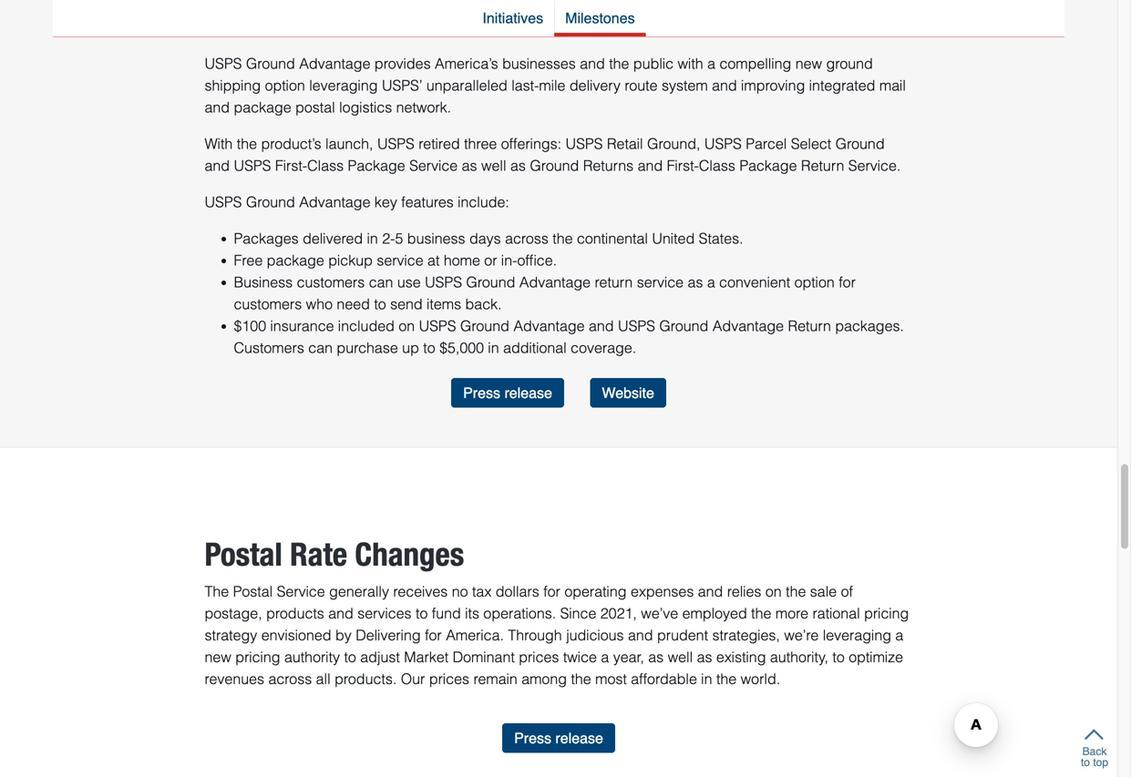 Task type: locate. For each thing, give the bounding box(es) containing it.
customers up the who
[[297, 274, 365, 291]]

0 horizontal spatial prices
[[429, 671, 469, 688]]

1 vertical spatial release
[[555, 730, 603, 747]]

package down shipping
[[234, 99, 291, 116]]

return down select
[[801, 157, 844, 174]]

across inside the postal service generally receives no tax dollars for operating expenses and relies on the sale of postage, products and services to fund its operations. since 2021, we've employed the more rational pricing strategy envisioned by delivering for america. through judicious and prudent strategies, we're leveraging a new pricing authority to adjust market dominant prices twice a year, as well as existing authority, to optimize revenues across all products. our prices remain among the most affordable in the world.
[[268, 671, 312, 688]]

2 horizontal spatial in
[[701, 671, 712, 688]]

for up "market" at left bottom
[[425, 627, 442, 644]]

1 horizontal spatial can
[[369, 274, 393, 291]]

advantage up postal
[[299, 55, 370, 72]]

1 vertical spatial in
[[488, 339, 499, 356]]

ground up packages
[[246, 194, 295, 211]]

1 horizontal spatial class
[[699, 157, 735, 174]]

0 horizontal spatial class
[[307, 157, 344, 174]]

1 horizontal spatial new
[[795, 55, 822, 72]]

advantage up delivered
[[299, 194, 370, 211]]

package
[[234, 99, 291, 116], [267, 252, 324, 269]]

0 horizontal spatial package
[[348, 157, 405, 174]]

1 vertical spatial across
[[268, 671, 312, 688]]

delivered
[[303, 230, 363, 247]]

1 vertical spatial leveraging
[[823, 627, 891, 644]]

first- down "ground,"
[[667, 157, 699, 174]]

service down united
[[637, 274, 684, 291]]

compelling
[[720, 55, 791, 72]]

0 vertical spatial service
[[409, 157, 458, 174]]

states.
[[699, 230, 743, 247]]

1 vertical spatial return
[[788, 318, 831, 334]]

well down 'prudent'
[[668, 649, 693, 666]]

and down shipping
[[205, 99, 230, 116]]

revenues
[[205, 671, 264, 688]]

2 class from the left
[[699, 157, 735, 174]]

and down with
[[205, 157, 230, 174]]

the
[[205, 583, 229, 600]]

0 vertical spatial well
[[481, 157, 506, 174]]

and up delivery
[[580, 55, 605, 72]]

for up "since"
[[543, 583, 560, 600]]

items
[[427, 296, 461, 313]]

postal up postage,
[[233, 583, 273, 600]]

a inside usps ground advantage provides america's businesses and the  public with a compelling new ground shipping option leveraging usps' unparalleled last-mile delivery route system and improving integrated mail and  package postal logistics network.
[[707, 55, 715, 72]]

1 vertical spatial service
[[637, 274, 684, 291]]

option up postal
[[265, 77, 305, 94]]

the inside usps ground advantage provides america's businesses and the  public with a compelling new ground shipping option leveraging usps' unparalleled last-mile delivery route system and improving integrated mail and  package postal logistics network.
[[609, 55, 629, 72]]

class down "ground,"
[[699, 157, 735, 174]]

postal up the
[[205, 535, 282, 573]]

well inside with the product's launch, usps retired three offerings:  usps retail ground, usps parcel select ground and usps first-class package  service as well as ground returns and first-class package return service.
[[481, 157, 506, 174]]

judicious
[[566, 627, 624, 644]]

0 vertical spatial for
[[839, 274, 856, 291]]

1 horizontal spatial pricing
[[864, 605, 909, 622]]

0 horizontal spatial new
[[205, 649, 231, 666]]

across up office.
[[505, 230, 549, 247]]

1 horizontal spatial service
[[409, 157, 458, 174]]

the right with
[[237, 135, 257, 152]]

0 horizontal spatial leveraging
[[309, 77, 378, 94]]

press release link
[[451, 378, 564, 408], [502, 724, 615, 753]]

pricing up the revenues
[[235, 649, 280, 666]]

press release down among
[[514, 730, 603, 747]]

up
[[402, 339, 419, 356]]

to left optimize
[[833, 649, 845, 666]]

2 horizontal spatial for
[[839, 274, 856, 291]]

leveraging
[[309, 77, 378, 94], [823, 627, 891, 644]]

press release link down among
[[502, 724, 615, 753]]

1 horizontal spatial for
[[543, 583, 560, 600]]

0 vertical spatial package
[[234, 99, 291, 116]]

parcel
[[746, 135, 787, 152]]

a
[[707, 55, 715, 72], [707, 274, 715, 291], [895, 627, 904, 644], [601, 649, 609, 666]]

0 vertical spatial on
[[399, 318, 415, 334]]

0 horizontal spatial release
[[504, 384, 552, 401]]

0 vertical spatial new
[[795, 55, 822, 72]]

in right "$5,000" at the top of the page
[[488, 339, 499, 356]]

0 horizontal spatial for
[[425, 627, 442, 644]]

press release
[[463, 384, 552, 401], [514, 730, 603, 747]]

1 horizontal spatial press
[[514, 730, 551, 747]]

usps up items at top
[[425, 274, 462, 291]]

for up packages. on the top right
[[839, 274, 856, 291]]

of
[[841, 583, 853, 600]]

0 vertical spatial press release
[[463, 384, 552, 401]]

0 vertical spatial release
[[504, 384, 552, 401]]

send
[[390, 296, 423, 313]]

return left packages. on the top right
[[788, 318, 831, 334]]

the inside with the product's launch, usps retired three offerings:  usps retail ground, usps parcel select ground and usps first-class package  service as well as ground returns and first-class package return service.
[[237, 135, 257, 152]]

return
[[801, 157, 844, 174], [788, 318, 831, 334]]

dominant
[[453, 649, 515, 666]]

1 horizontal spatial in
[[488, 339, 499, 356]]

customers down business
[[234, 296, 302, 313]]

1 vertical spatial service
[[277, 583, 325, 600]]

0 vertical spatial press
[[463, 384, 500, 401]]

as down offerings:
[[510, 157, 526, 174]]

1 horizontal spatial package
[[739, 157, 797, 174]]

prudent
[[657, 627, 708, 644]]

authority,
[[770, 649, 828, 666]]

across down authority
[[268, 671, 312, 688]]

1 vertical spatial new
[[205, 649, 231, 666]]

prices
[[519, 649, 559, 666], [429, 671, 469, 688]]

on up "more"
[[765, 583, 782, 600]]

service down 5
[[377, 252, 423, 269]]

ground
[[246, 55, 295, 72], [835, 135, 885, 152], [530, 157, 579, 174], [246, 194, 295, 211], [466, 274, 515, 291], [460, 318, 509, 334], [659, 318, 708, 334]]

release
[[504, 384, 552, 401], [555, 730, 603, 747]]

packages.
[[835, 318, 904, 334]]

as down three
[[462, 157, 477, 174]]

the
[[609, 55, 629, 72], [237, 135, 257, 152], [553, 230, 573, 247], [786, 583, 806, 600], [751, 605, 771, 622], [571, 671, 591, 688], [716, 671, 737, 688]]

a left convenient
[[707, 274, 715, 291]]

business
[[407, 230, 465, 247]]

the up "more"
[[786, 583, 806, 600]]

1 horizontal spatial leveraging
[[823, 627, 891, 644]]

package down parcel
[[739, 157, 797, 174]]

service up products
[[277, 583, 325, 600]]

free
[[234, 252, 263, 269]]

0 vertical spatial press release link
[[451, 378, 564, 408]]

advantage down office.
[[519, 274, 591, 291]]

package down launch,
[[348, 157, 405, 174]]

to inside back to top
[[1081, 756, 1090, 769]]

option
[[265, 77, 305, 94], [794, 274, 835, 291]]

1 horizontal spatial on
[[765, 583, 782, 600]]

1 vertical spatial option
[[794, 274, 835, 291]]

products.
[[335, 671, 397, 688]]

the up office.
[[553, 230, 573, 247]]

usps left retired
[[377, 135, 415, 152]]

package down packages
[[267, 252, 324, 269]]

affordable
[[631, 671, 697, 688]]

1 horizontal spatial prices
[[519, 649, 559, 666]]

with
[[678, 55, 703, 72]]

ground inside usps ground advantage provides america's businesses and the  public with a compelling new ground shipping option leveraging usps' unparalleled last-mile delivery route system and improving integrated mail and  package postal logistics network.
[[246, 55, 295, 72]]

in left "2-"
[[367, 230, 378, 247]]

features
[[401, 194, 454, 211]]

customers
[[297, 274, 365, 291], [234, 296, 302, 313]]

a right the "with" at the top right
[[707, 55, 715, 72]]

press down "$5,000" at the top of the page
[[463, 384, 500, 401]]

press release link down additional
[[451, 378, 564, 408]]

in
[[367, 230, 378, 247], [488, 339, 499, 356], [701, 671, 712, 688]]

leveraging up optimize
[[823, 627, 891, 644]]

new inside the postal service generally receives no tax dollars for operating expenses and relies on the sale of postage, products and services to fund its operations. since 2021, we've employed the more rational pricing strategy envisioned by delivering for america. through judicious and prudent strategies, we're leveraging a new pricing authority to adjust market dominant prices twice a year, as well as existing authority, to optimize revenues across all products. our prices remain among the most affordable in the world.
[[205, 649, 231, 666]]

package inside usps ground advantage provides america's businesses and the  public with a compelling new ground shipping option leveraging usps' unparalleled last-mile delivery route system and improving integrated mail and  package postal logistics network.
[[234, 99, 291, 116]]

1 package from the left
[[348, 157, 405, 174]]

0 horizontal spatial can
[[308, 339, 333, 356]]

usps left parcel
[[704, 135, 742, 152]]

the up the route
[[609, 55, 629, 72]]

well down three
[[481, 157, 506, 174]]

1 horizontal spatial option
[[794, 274, 835, 291]]

option right convenient
[[794, 274, 835, 291]]

in inside the postal service generally receives no tax dollars for operating expenses and relies on the sale of postage, products and services to fund its operations. since 2021, we've employed the more rational pricing strategy envisioned by delivering for america. through judicious and prudent strategies, we're leveraging a new pricing authority to adjust market dominant prices twice a year, as well as existing authority, to optimize revenues across all products. our prices remain among the most affordable in the world.
[[701, 671, 712, 688]]

our
[[401, 671, 425, 688]]

1 vertical spatial package
[[267, 252, 324, 269]]

1 horizontal spatial well
[[668, 649, 693, 666]]

and down "ground,"
[[638, 157, 663, 174]]

2 vertical spatial in
[[701, 671, 712, 688]]

release down most
[[555, 730, 603, 747]]

usps ground advantage key features include:
[[205, 194, 509, 211]]

press
[[463, 384, 500, 401], [514, 730, 551, 747]]

its
[[465, 605, 479, 622]]

can left use
[[369, 274, 393, 291]]

advantage down convenient
[[713, 318, 784, 334]]

ground up the service.
[[835, 135, 885, 152]]

we've
[[641, 605, 678, 622]]

0 vertical spatial option
[[265, 77, 305, 94]]

new
[[795, 55, 822, 72], [205, 649, 231, 666]]

package inside packages delivered in 2-5 business days across the continental united states. free package pickup service at home or in-office. business customers can use usps ground advantage return service as a convenient option for customers who need to send items back. $100 insurance included on usps ground advantage and usps ground advantage return packages. customers can purchase up to $5,000 in additional coverage.
[[267, 252, 324, 269]]

1 first- from the left
[[275, 157, 307, 174]]

and
[[580, 55, 605, 72], [712, 77, 737, 94], [205, 99, 230, 116], [205, 157, 230, 174], [638, 157, 663, 174], [589, 318, 614, 334], [698, 583, 723, 600], [328, 605, 353, 622], [628, 627, 653, 644]]

1 vertical spatial postal
[[233, 583, 273, 600]]

adjust
[[360, 649, 400, 666]]

new down strategy
[[205, 649, 231, 666]]

0 horizontal spatial pricing
[[235, 649, 280, 666]]

can down insurance
[[308, 339, 333, 356]]

first- down product's
[[275, 157, 307, 174]]

network.
[[396, 99, 451, 116]]

office.
[[517, 252, 557, 269]]

prices down "market" at left bottom
[[429, 671, 469, 688]]

and up coverage.
[[589, 318, 614, 334]]

first-
[[275, 157, 307, 174], [667, 157, 699, 174]]

0 vertical spatial return
[[801, 157, 844, 174]]

across inside packages delivered in 2-5 business days across the continental united states. free package pickup service at home or in-office. business customers can use usps ground advantage return service as a convenient option for customers who need to send items back. $100 insurance included on usps ground advantage and usps ground advantage return packages. customers can purchase up to $5,000 in additional coverage.
[[505, 230, 549, 247]]

1 vertical spatial well
[[668, 649, 693, 666]]

0 vertical spatial pricing
[[864, 605, 909, 622]]

1 horizontal spatial across
[[505, 230, 549, 247]]

last-
[[511, 77, 539, 94]]

0 vertical spatial leveraging
[[309, 77, 378, 94]]

1 vertical spatial press release
[[514, 730, 603, 747]]

service
[[409, 157, 458, 174], [277, 583, 325, 600]]

class down launch,
[[307, 157, 344, 174]]

1 horizontal spatial release
[[555, 730, 603, 747]]

0 vertical spatial postal
[[205, 535, 282, 573]]

service down retired
[[409, 157, 458, 174]]

1 vertical spatial on
[[765, 583, 782, 600]]

leveraging up logistics
[[309, 77, 378, 94]]

retired
[[419, 135, 460, 152]]

new up integrated
[[795, 55, 822, 72]]

0 horizontal spatial option
[[265, 77, 305, 94]]

businesses
[[502, 55, 576, 72]]

press down among
[[514, 730, 551, 747]]

rational
[[813, 605, 860, 622]]

2021,
[[600, 605, 637, 622]]

service inside the postal service generally receives no tax dollars for operating expenses and relies on the sale of postage, products and services to fund its operations. since 2021, we've employed the more rational pricing strategy envisioned by delivering for america. through judicious and prudent strategies, we're leveraging a new pricing authority to adjust market dominant prices twice a year, as well as existing authority, to optimize revenues across all products. our prices remain among the most affordable in the world.
[[277, 583, 325, 600]]

0 horizontal spatial across
[[268, 671, 312, 688]]

0 vertical spatial customers
[[297, 274, 365, 291]]

1 vertical spatial press release link
[[502, 724, 615, 753]]

prices down through
[[519, 649, 559, 666]]

in right affordable
[[701, 671, 712, 688]]

in-
[[501, 252, 517, 269]]

0 horizontal spatial on
[[399, 318, 415, 334]]

ground up shipping
[[246, 55, 295, 72]]

release down additional
[[504, 384, 552, 401]]

on down send
[[399, 318, 415, 334]]

returns
[[583, 157, 634, 174]]

leveraging inside the postal service generally receives no tax dollars for operating expenses and relies on the sale of postage, products and services to fund its operations. since 2021, we've employed the more rational pricing strategy envisioned by delivering for america. through judicious and prudent strategies, we're leveraging a new pricing authority to adjust market dominant prices twice a year, as well as existing authority, to optimize revenues across all products. our prices remain among the most affordable in the world.
[[823, 627, 891, 644]]

ground down offerings:
[[530, 157, 579, 174]]

press release for topmost press release link
[[463, 384, 552, 401]]

class
[[307, 157, 344, 174], [699, 157, 735, 174]]

0 horizontal spatial first-
[[275, 157, 307, 174]]

pricing up optimize
[[864, 605, 909, 622]]

packages
[[234, 230, 299, 247]]

pricing
[[864, 605, 909, 622], [235, 649, 280, 666]]

0 vertical spatial service
[[377, 252, 423, 269]]

to left top
[[1081, 756, 1090, 769]]

ground down back.
[[460, 318, 509, 334]]

0 horizontal spatial press
[[463, 384, 500, 401]]

employed
[[682, 605, 747, 622]]

press release down additional
[[463, 384, 552, 401]]

united
[[652, 230, 695, 247]]

0 vertical spatial across
[[505, 230, 549, 247]]

with
[[205, 135, 233, 152]]

0 horizontal spatial well
[[481, 157, 506, 174]]

0 horizontal spatial service
[[277, 583, 325, 600]]

on
[[399, 318, 415, 334], [765, 583, 782, 600]]

usps up shipping
[[205, 55, 242, 72]]

1 horizontal spatial service
[[637, 274, 684, 291]]

0 horizontal spatial in
[[367, 230, 378, 247]]

for
[[839, 274, 856, 291], [543, 583, 560, 600], [425, 627, 442, 644]]

1 vertical spatial pricing
[[235, 649, 280, 666]]

operating
[[564, 583, 627, 600]]

1 horizontal spatial first-
[[667, 157, 699, 174]]

1 vertical spatial prices
[[429, 671, 469, 688]]

option inside packages delivered in 2-5 business days across the continental united states. free package pickup service at home or in-office. business customers can use usps ground advantage return service as a convenient option for customers who need to send items back. $100 insurance included on usps ground advantage and usps ground advantage return packages. customers can purchase up to $5,000 in additional coverage.
[[794, 274, 835, 291]]

products
[[266, 605, 324, 622]]



Task type: vqa. For each thing, say whether or not it's contained in the screenshot.
strategy at the bottom of the page
yes



Task type: describe. For each thing, give the bounding box(es) containing it.
top
[[1093, 756, 1108, 769]]

and up employed
[[698, 583, 723, 600]]

america.
[[446, 627, 504, 644]]

america's
[[435, 55, 498, 72]]

1 vertical spatial customers
[[234, 296, 302, 313]]

receives
[[393, 583, 448, 600]]

public
[[633, 55, 674, 72]]

return inside with the product's launch, usps retired three offerings:  usps retail ground, usps parcel select ground and usps first-class package  service as well as ground returns and first-class package return service.
[[801, 157, 844, 174]]

initiatives
[[483, 10, 543, 26]]

key
[[375, 194, 397, 211]]

website
[[602, 384, 654, 401]]

relies
[[727, 583, 761, 600]]

new inside usps ground advantage provides america's businesses and the  public with a compelling new ground shipping option leveraging usps' unparalleled last-mile delivery route system and improving integrated mail and  package postal logistics network.
[[795, 55, 822, 72]]

option inside usps ground advantage provides america's businesses and the  public with a compelling new ground shipping option leveraging usps' unparalleled last-mile delivery route system and improving integrated mail and  package postal logistics network.
[[265, 77, 305, 94]]

through
[[508, 627, 562, 644]]

launch,
[[325, 135, 373, 152]]

use
[[397, 274, 421, 291]]

select
[[791, 135, 831, 152]]

three
[[464, 135, 497, 152]]

business
[[234, 274, 293, 291]]

year,
[[613, 649, 644, 666]]

usps up coverage.
[[618, 318, 655, 334]]

tax
[[472, 583, 492, 600]]

mail
[[879, 77, 906, 94]]

a up optimize
[[895, 627, 904, 644]]

usps down product's
[[234, 157, 271, 174]]

service inside with the product's launch, usps retired three offerings:  usps retail ground, usps parcel select ground and usps first-class package  service as well as ground returns and first-class package return service.
[[409, 157, 458, 174]]

strategy
[[205, 627, 257, 644]]

well inside the postal service generally receives no tax dollars for operating expenses and relies on the sale of postage, products and services to fund its operations. since 2021, we've employed the more rational pricing strategy envisioned by delivering for america. through judicious and prudent strategies, we're leveraging a new pricing authority to adjust market dominant prices twice a year, as well as existing authority, to optimize revenues across all products. our prices remain among the most affordable in the world.
[[668, 649, 693, 666]]

sale
[[810, 583, 837, 600]]

release for topmost press release link
[[504, 384, 552, 401]]

and up the by
[[328, 605, 353, 622]]

generally
[[329, 583, 389, 600]]

advantage up additional
[[513, 318, 585, 334]]

continental
[[577, 230, 648, 247]]

home
[[444, 252, 480, 269]]

retail
[[607, 135, 643, 152]]

with the product's launch, usps retired three offerings:  usps retail ground, usps parcel select ground and usps first-class package  service as well as ground returns and first-class package return service.
[[205, 135, 901, 174]]

usps'
[[382, 77, 422, 94]]

milestones
[[565, 10, 635, 26]]

convenient
[[719, 274, 790, 291]]

days
[[469, 230, 501, 247]]

as up affordable
[[648, 649, 664, 666]]

included
[[338, 318, 395, 334]]

insurance
[[270, 318, 334, 334]]

shipping
[[205, 77, 261, 94]]

postal rate changes
[[205, 535, 464, 573]]

world.
[[741, 671, 780, 688]]

to down receives
[[416, 605, 428, 622]]

remain
[[473, 671, 517, 688]]

authority
[[284, 649, 340, 666]]

and down compelling
[[712, 77, 737, 94]]

on inside the postal service generally receives no tax dollars for operating expenses and relies on the sale of postage, products and services to fund its operations. since 2021, we've employed the more rational pricing strategy envisioned by delivering for america. through judicious and prudent strategies, we're leveraging a new pricing authority to adjust market dominant prices twice a year, as well as existing authority, to optimize revenues across all products. our prices remain among the most affordable in the world.
[[765, 583, 782, 600]]

integrated
[[809, 77, 875, 94]]

existing
[[716, 649, 766, 666]]

on inside packages delivered in 2-5 business days across the continental united states. free package pickup service at home or in-office. business customers can use usps ground advantage return service as a convenient option for customers who need to send items back. $100 insurance included on usps ground advantage and usps ground advantage return packages. customers can purchase up to $5,000 in additional coverage.
[[399, 318, 415, 334]]

provides
[[375, 55, 431, 72]]

2-
[[382, 230, 395, 247]]

or
[[484, 252, 497, 269]]

0 vertical spatial can
[[369, 274, 393, 291]]

ground down or
[[466, 274, 515, 291]]

return
[[595, 274, 633, 291]]

1 vertical spatial press
[[514, 730, 551, 747]]

services
[[358, 605, 412, 622]]

to right up
[[423, 339, 435, 356]]

5
[[395, 230, 403, 247]]

delivery
[[570, 77, 621, 94]]

postal inside the postal service generally receives no tax dollars for operating expenses and relies on the sale of postage, products and services to fund its operations. since 2021, we've employed the more rational pricing strategy envisioned by delivering for america. through judicious and prudent strategies, we're leveraging a new pricing authority to adjust market dominant prices twice a year, as well as existing authority, to optimize revenues across all products. our prices remain among the most affordable in the world.
[[233, 583, 273, 600]]

need
[[337, 296, 370, 313]]

operations.
[[483, 605, 556, 622]]

at
[[427, 252, 440, 269]]

dollars
[[496, 583, 539, 600]]

logistics
[[339, 99, 392, 116]]

0 vertical spatial in
[[367, 230, 378, 247]]

to up included
[[374, 296, 386, 313]]

to down the by
[[344, 649, 356, 666]]

2 package from the left
[[739, 157, 797, 174]]

return inside packages delivered in 2-5 business days across the continental united states. free package pickup service at home or in-office. business customers can use usps ground advantage return service as a convenient option for customers who need to send items back. $100 insurance included on usps ground advantage and usps ground advantage return packages. customers can purchase up to $5,000 in additional coverage.
[[788, 318, 831, 334]]

as down 'prudent'
[[697, 649, 712, 666]]

1 vertical spatial can
[[308, 339, 333, 356]]

the up strategies,
[[751, 605, 771, 622]]

1 vertical spatial for
[[543, 583, 560, 600]]

2 first- from the left
[[667, 157, 699, 174]]

delivering
[[356, 627, 421, 644]]

2 vertical spatial for
[[425, 627, 442, 644]]

system
[[662, 77, 708, 94]]

advantage inside usps ground advantage provides america's businesses and the  public with a compelling new ground shipping option leveraging usps' unparalleled last-mile delivery route system and improving integrated mail and  package postal logistics network.
[[299, 55, 370, 72]]

a up most
[[601, 649, 609, 666]]

since
[[560, 605, 596, 622]]

changes
[[355, 535, 464, 573]]

initiatives link
[[472, 0, 554, 36]]

purchase
[[337, 339, 398, 356]]

envisioned
[[261, 627, 331, 644]]

product's
[[261, 135, 321, 152]]

usps up returns at the top of page
[[566, 135, 603, 152]]

unparalleled
[[426, 77, 507, 94]]

additional
[[503, 339, 567, 356]]

among
[[522, 671, 567, 688]]

the down existing
[[716, 671, 737, 688]]

leveraging inside usps ground advantage provides america's businesses and the  public with a compelling new ground shipping option leveraging usps' unparalleled last-mile delivery route system and improving integrated mail and  package postal logistics network.
[[309, 77, 378, 94]]

back to top
[[1081, 746, 1108, 769]]

and up year,
[[628, 627, 653, 644]]

for inside packages delivered in 2-5 business days across the continental united states. free package pickup service at home or in-office. business customers can use usps ground advantage return service as a convenient option for customers who need to send items back. $100 insurance included on usps ground advantage and usps ground advantage return packages. customers can purchase up to $5,000 in additional coverage.
[[839, 274, 856, 291]]

the down twice
[[571, 671, 591, 688]]

and inside packages delivered in 2-5 business days across the continental united states. free package pickup service at home or in-office. business customers can use usps ground advantage return service as a convenient option for customers who need to send items back. $100 insurance included on usps ground advantage and usps ground advantage return packages. customers can purchase up to $5,000 in additional coverage.
[[589, 318, 614, 334]]

usps inside usps ground advantage provides america's businesses and the  public with a compelling new ground shipping option leveraging usps' unparalleled last-mile delivery route system and improving integrated mail and  package postal logistics network.
[[205, 55, 242, 72]]

0 horizontal spatial service
[[377, 252, 423, 269]]

market
[[404, 649, 449, 666]]

service.
[[848, 157, 901, 174]]

optimize
[[849, 649, 903, 666]]

milestones link
[[554, 0, 646, 36]]

rate
[[290, 535, 347, 573]]

include:
[[458, 194, 509, 211]]

usps ground advantage provides america's businesses and the  public with a compelling new ground shipping option leveraging usps' unparalleled last-mile delivery route system and improving integrated mail and  package postal logistics network.
[[205, 55, 906, 116]]

ground up website link
[[659, 318, 708, 334]]

by
[[335, 627, 352, 644]]

most
[[595, 671, 627, 688]]

who
[[306, 296, 333, 313]]

usps up packages
[[205, 194, 242, 211]]

no
[[452, 583, 468, 600]]

0 vertical spatial prices
[[519, 649, 559, 666]]

release for the bottom press release link
[[555, 730, 603, 747]]

usps down items at top
[[419, 318, 456, 334]]

fund
[[432, 605, 461, 622]]

press release for the bottom press release link
[[514, 730, 603, 747]]

coverage.
[[571, 339, 636, 356]]

the inside packages delivered in 2-5 business days across the continental united states. free package pickup service at home or in-office. business customers can use usps ground advantage return service as a convenient option for customers who need to send items back. $100 insurance included on usps ground advantage and usps ground advantage return packages. customers can purchase up to $5,000 in additional coverage.
[[553, 230, 573, 247]]

1 class from the left
[[307, 157, 344, 174]]

a inside packages delivered in 2-5 business days across the continental united states. free package pickup service at home or in-office. business customers can use usps ground advantage return service as a convenient option for customers who need to send items back. $100 insurance included on usps ground advantage and usps ground advantage return packages. customers can purchase up to $5,000 in additional coverage.
[[707, 274, 715, 291]]

offerings:
[[501, 135, 562, 152]]

as inside packages delivered in 2-5 business days across the continental united states. free package pickup service at home or in-office. business customers can use usps ground advantage return service as a convenient option for customers who need to send items back. $100 insurance included on usps ground advantage and usps ground advantage return packages. customers can purchase up to $5,000 in additional coverage.
[[688, 274, 703, 291]]

improving
[[741, 77, 805, 94]]

the postal service generally receives no tax dollars for operating expenses and relies on the sale of postage, products and services to fund its operations. since 2021, we've employed the more rational pricing strategy envisioned by delivering for america. through judicious and prudent strategies, we're leveraging a new pricing authority to adjust market dominant prices twice a year, as well as existing authority, to optimize revenues across all products. our prices remain among the most affordable in the world.
[[205, 583, 909, 688]]



